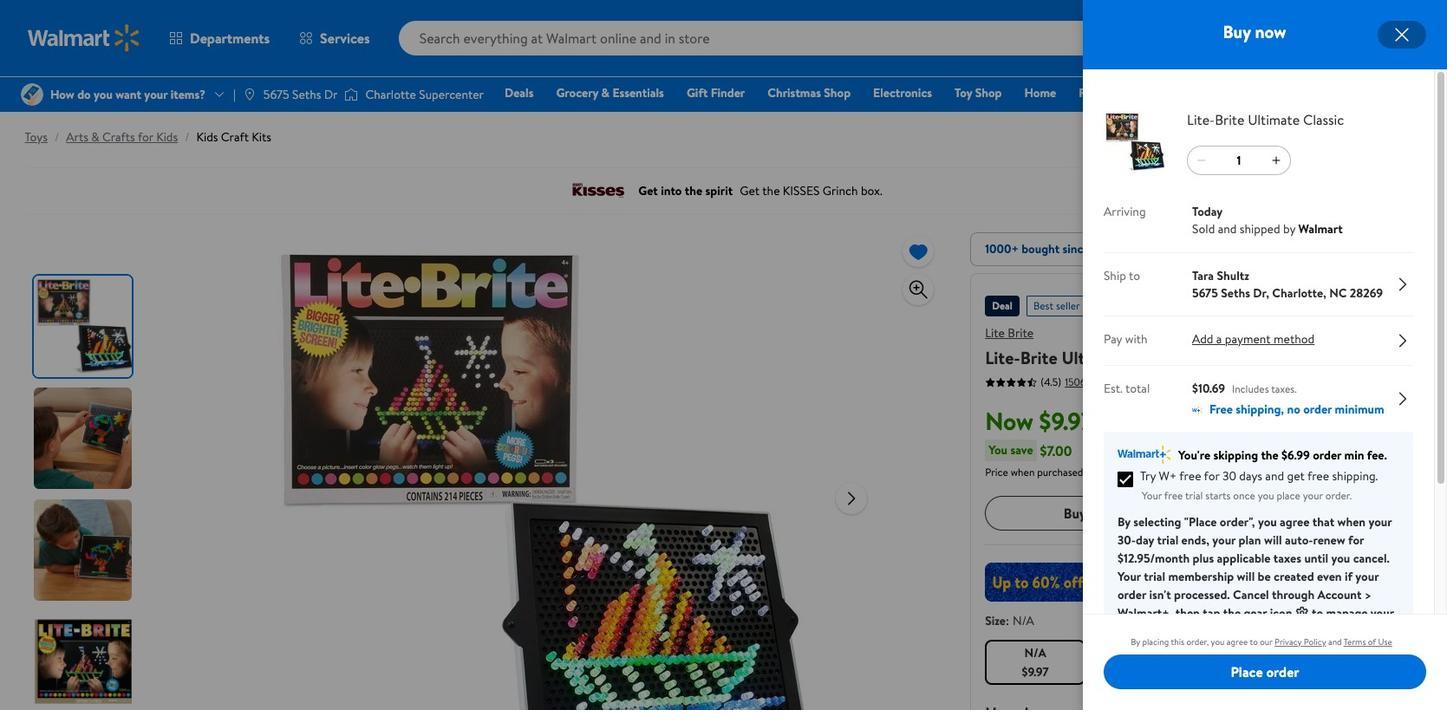 Task type: locate. For each thing, give the bounding box(es) containing it.
to right date
[[1144, 641, 1156, 658]]

1 horizontal spatial your
[[1142, 488, 1162, 503]]

1 horizontal spatial /
[[185, 128, 189, 146]]

1 vertical spatial trial
[[1157, 532, 1179, 549]]

shipping.
[[1332, 467, 1378, 485]]

through down created
[[1272, 586, 1315, 604]]

to left an
[[1221, 677, 1233, 695]]

1 horizontal spatial when
[[1338, 513, 1366, 531]]

taxes.
[[1271, 382, 1297, 396]]

$9.97 inside size list
[[1022, 663, 1049, 681]]

& right the grocery
[[601, 84, 610, 101]]

your inside by selecting "place order", you agree that when your 30-day trial ends, your plan will auto-renew for $12.95/month plus applicable taxes until you cancel. your trial membership will be created even if your order isn't processed. cancel through account > walmart+, then tap the gear icon
[[1118, 568, 1141, 585]]

lite- inside buy now dialog
[[1187, 110, 1215, 129]]

payment
[[1225, 330, 1271, 348]]

avoid
[[1159, 641, 1187, 658]]

0 horizontal spatial lite-
[[985, 346, 1020, 369]]

by for by selecting "place order", you agree that when your 30-day trial ends, your plan will auto-renew for $12.95/month plus applicable taxes until you cancel. your trial membership will be created even if your order isn't processed. cancel through account > walmart+, then tap the gear icon
[[1118, 513, 1131, 531]]

0 vertical spatial now
[[1255, 20, 1286, 43]]

ultimate up 1506 reviews link
[[1062, 346, 1128, 369]]

order left min at the bottom right
[[1313, 446, 1342, 464]]

brite up 1
[[1215, 110, 1245, 129]]

lite- inside lite brite lite-brite ultimate classic
[[985, 346, 1020, 369]]

home link
[[1017, 83, 1064, 102]]

price when purchased online
[[985, 465, 1113, 480]]

lite-brite ultimate classic - image 4 of 7 image
[[33, 611, 135, 710]]

membership,
[[1289, 677, 1358, 695]]

shop right christmas
[[824, 84, 851, 101]]

buy now inside dialog
[[1223, 20, 1286, 43]]

your up add to cart
[[1303, 488, 1323, 503]]

1 vertical spatial agree
[[1227, 636, 1248, 648]]

for inside to manage your membership settings. cancel before the renewal date to avoid future charges. only monthly membership is available for orders placed through buy now. to switch to an annual membership, visit your account. no refunds on any plan.
[[1246, 659, 1262, 676]]

2 vertical spatial brite
[[1020, 346, 1058, 369]]

through inside to manage your membership settings. cancel before the renewal date to avoid future charges. only monthly membership is available for orders placed through buy now. to switch to an annual membership, visit your account. no refunds on any plan.
[[1339, 659, 1382, 676]]

1 vertical spatial and
[[1265, 467, 1284, 485]]

shultz
[[1217, 267, 1249, 284]]

0 horizontal spatial shop
[[824, 84, 851, 101]]

when down save at the right bottom of page
[[1011, 465, 1035, 480]]

1 vertical spatial ultimate
[[1062, 346, 1128, 369]]

ends,
[[1182, 532, 1210, 549]]

banner inside buy now dialog
[[1104, 432, 1413, 710]]

is
[[1186, 659, 1194, 676]]

you
[[1258, 488, 1274, 503], [1258, 513, 1277, 531], [1331, 550, 1350, 567], [1211, 636, 1225, 648]]

1 horizontal spatial kids
[[196, 128, 218, 146]]

agree left our
[[1227, 636, 1248, 648]]

2 vertical spatial buy
[[1118, 677, 1137, 695]]

(4.5)
[[1041, 375, 1062, 389]]

1 vertical spatial &
[[91, 128, 99, 146]]

add inside buy now dialog
[[1192, 330, 1214, 348]]

price
[[985, 465, 1008, 480]]

banner
[[1104, 432, 1413, 710]]

n/a right :
[[1013, 612, 1034, 630]]

0 vertical spatial ultimate
[[1248, 110, 1300, 129]]

banner containing you're skipping the $6.99 order min fee.
[[1104, 432, 1413, 710]]

christmas
[[768, 84, 821, 101]]

home
[[1024, 84, 1056, 101]]

0 horizontal spatial kids
[[156, 128, 178, 146]]

total
[[1126, 380, 1150, 397]]

1 vertical spatial buy
[[1064, 504, 1086, 523]]

cancel.
[[1353, 550, 1390, 567]]

plan
[[1239, 532, 1261, 549]]

order up walmart+,
[[1118, 586, 1146, 604]]

1 horizontal spatial &
[[601, 84, 610, 101]]

online
[[1086, 465, 1113, 480]]

for down charges.
[[1246, 659, 1262, 676]]

lite- up decrease quantity lite-brite ultimate classic, current quantity 1 image
[[1187, 110, 1215, 129]]

0 vertical spatial buy now
[[1223, 20, 1286, 43]]

kids
[[156, 128, 178, 146], [196, 128, 218, 146]]

to
[[1129, 267, 1140, 284], [1298, 504, 1311, 523], [1312, 604, 1323, 622], [1250, 636, 1258, 648], [1144, 641, 1156, 658], [1221, 677, 1233, 695]]

0 horizontal spatial the
[[1223, 604, 1241, 622]]

0 vertical spatial when
[[1011, 465, 1035, 480]]

0 horizontal spatial agree
[[1227, 636, 1248, 648]]

terms of use link
[[1344, 636, 1392, 648]]

1 vertical spatial brite
[[1008, 324, 1034, 342]]

zoom image modal image
[[908, 279, 929, 300]]

you save $7.00
[[989, 441, 1072, 460]]

to inside button
[[1298, 504, 1311, 523]]

0 horizontal spatial buy now
[[1064, 504, 1114, 523]]

0 vertical spatial membership
[[1168, 568, 1234, 585]]

lite brite lite-brite ultimate classic
[[985, 324, 1184, 369]]

1 vertical spatial your
[[1118, 568, 1141, 585]]

0 horizontal spatial add
[[1192, 330, 1214, 348]]

add to cart
[[1270, 504, 1338, 523]]

will right plan
[[1264, 532, 1282, 549]]

0 vertical spatial agree
[[1280, 513, 1310, 531]]

and inside today sold and shipped by walmart
[[1218, 220, 1237, 238]]

& right arts
[[91, 128, 99, 146]]

/ left arts
[[55, 128, 59, 146]]

0 horizontal spatial through
[[1272, 586, 1315, 604]]

you down try w+ free for 30 days and get free shipping.
[[1258, 488, 1274, 503]]

learn more about strikethrough prices image
[[1135, 419, 1149, 433]]

charges.
[[1226, 641, 1270, 658]]

your down >
[[1371, 604, 1394, 622]]

your up >
[[1356, 568, 1379, 585]]

visit
[[1361, 677, 1382, 695]]

when right that
[[1338, 513, 1366, 531]]

the
[[1261, 446, 1279, 464], [1223, 604, 1241, 622], [1312, 623, 1329, 640]]

to left that
[[1298, 504, 1311, 523]]

and left get
[[1265, 467, 1284, 485]]

through inside by selecting "place order", you agree that when your 30-day trial ends, your plan will auto-renew for $12.95/month plus applicable taxes until you cancel. your trial membership will be created even if your order isn't processed. cancel through account > walmart+, then tap the gear icon
[[1272, 586, 1315, 604]]

$9.97
[[1039, 404, 1094, 438], [1022, 663, 1049, 681]]

1 vertical spatial classic
[[1132, 346, 1184, 369]]

shop right toy
[[975, 84, 1002, 101]]

Try W+ free for 30 days and get free shipping. checkbox
[[1118, 472, 1133, 487]]

/
[[55, 128, 59, 146], [185, 128, 189, 146]]

1 vertical spatial add
[[1270, 504, 1294, 523]]

1 shop from the left
[[824, 84, 851, 101]]

and right sold
[[1218, 220, 1237, 238]]

the inside by selecting "place order", you agree that when your 30-day trial ends, your plan will auto-renew for $12.95/month plus applicable taxes until you cancel. your trial membership will be created even if your order isn't processed. cancel through account > walmart+, then tap the gear icon
[[1223, 604, 1241, 622]]

the up monthly
[[1312, 623, 1329, 640]]

$9.97 down size : n/a
[[1022, 663, 1049, 681]]

0 vertical spatial cancel
[[1233, 586, 1269, 604]]

2 vertical spatial and
[[1328, 636, 1342, 648]]

remove from favorites list, lite-brite ultimate classic image
[[908, 241, 929, 262]]

for
[[138, 128, 153, 146], [1204, 467, 1220, 485], [1348, 532, 1364, 549], [1246, 659, 1262, 676]]

place order
[[1231, 662, 1299, 681]]

shipping,
[[1236, 401, 1284, 418]]

by
[[1283, 220, 1296, 238]]

$10.69
[[1192, 380, 1225, 397]]

$9.97 for now $9.97
[[1039, 404, 1094, 438]]

no
[[1194, 696, 1210, 710]]

crafts
[[102, 128, 135, 146]]

order
[[1303, 401, 1332, 418], [1313, 446, 1342, 464], [1118, 586, 1146, 604], [1266, 662, 1299, 681]]

0 vertical spatial by
[[1118, 513, 1131, 531]]

0 vertical spatial lite-
[[1187, 110, 1215, 129]]

1 horizontal spatial shop
[[975, 84, 1002, 101]]

1 vertical spatial buy now
[[1064, 504, 1114, 523]]

0 horizontal spatial will
[[1237, 568, 1255, 585]]

0 horizontal spatial classic
[[1132, 346, 1184, 369]]

0 horizontal spatial your
[[1118, 568, 1141, 585]]

0 horizontal spatial now
[[1089, 504, 1114, 523]]

brite inside buy now dialog
[[1215, 110, 1245, 129]]

will down applicable
[[1237, 568, 1255, 585]]

1 vertical spatial by
[[1131, 636, 1140, 648]]

pay with
[[1104, 330, 1148, 348]]

then
[[1176, 604, 1200, 622]]

trial left 'starts'
[[1185, 488, 1203, 503]]

order,
[[1187, 636, 1209, 648]]

membership up processed.
[[1168, 568, 1234, 585]]

agree up auto-
[[1280, 513, 1310, 531]]

ultimate inside lite brite lite-brite ultimate classic
[[1062, 346, 1128, 369]]

1 horizontal spatial through
[[1339, 659, 1382, 676]]

lite brite link
[[985, 324, 1034, 342]]

arts & crafts for kids link
[[66, 128, 178, 146]]

you're skipping the $6.99 order min fee.
[[1178, 446, 1387, 464]]

1 vertical spatial when
[[1338, 513, 1366, 531]]

classic inside lite brite lite-brite ultimate classic
[[1132, 346, 1184, 369]]

by up 30-
[[1118, 513, 1131, 531]]

walmart plus image
[[1118, 446, 1172, 464]]

0 vertical spatial will
[[1264, 532, 1282, 549]]

0 vertical spatial brite
[[1215, 110, 1245, 129]]

2 shop from the left
[[975, 84, 1002, 101]]

trial down selecting
[[1157, 532, 1179, 549]]

your down $12.95/month
[[1118, 568, 1141, 585]]

/ left kids craft kits link
[[185, 128, 189, 146]]

membership down walmart+,
[[1118, 623, 1183, 640]]

2 vertical spatial the
[[1312, 623, 1329, 640]]

days
[[1239, 467, 1263, 485]]

1 horizontal spatial will
[[1264, 532, 1282, 549]]

order",
[[1220, 513, 1255, 531]]

0 vertical spatial classic
[[1303, 110, 1344, 129]]

increase quantity lite-brite ultimate classic, current quantity 1 image
[[1270, 153, 1283, 167]]

1 vertical spatial $9.97
[[1022, 663, 1049, 681]]

your free trial starts once you place your order.
[[1142, 488, 1352, 503]]

0 horizontal spatial and
[[1218, 220, 1237, 238]]

$6.99
[[1282, 446, 1310, 464]]

1 horizontal spatial and
[[1265, 467, 1284, 485]]

close panel image
[[1392, 24, 1413, 45]]

brite up (4.5)
[[1020, 346, 1058, 369]]

brite right lite
[[1008, 324, 1034, 342]]

cancel up gear
[[1233, 586, 1269, 604]]

the right tap
[[1223, 604, 1241, 622]]

agree for that
[[1280, 513, 1310, 531]]

1 vertical spatial cancel
[[1234, 623, 1271, 640]]

free
[[1180, 467, 1201, 485], [1308, 467, 1329, 485], [1164, 488, 1183, 503]]

lite-brite ultimate classic - image 1 of 7 image
[[33, 276, 135, 377]]

your down try
[[1142, 488, 1162, 503]]

free down "you're"
[[1180, 467, 1201, 485]]

0 vertical spatial and
[[1218, 220, 1237, 238]]

0 horizontal spatial /
[[55, 128, 59, 146]]

1506 reviews link
[[1062, 374, 1122, 389]]

until
[[1305, 550, 1329, 567]]

fashion link
[[1071, 83, 1127, 102]]

0 horizontal spatial by
[[1118, 513, 1131, 531]]

lite-brite ultimate classic - image 3 of 7 image
[[33, 499, 135, 601]]

1 vertical spatial through
[[1339, 659, 1382, 676]]

brite for ultimate
[[1215, 110, 1245, 129]]

0 horizontal spatial buy
[[1064, 504, 1086, 523]]

order right no
[[1303, 401, 1332, 418]]

agree inside by selecting "place order", you agree that when your 30-day trial ends, your plan will auto-renew for $12.95/month plus applicable taxes until you cancel. your trial membership will be created even if your order isn't processed. cancel through account > walmart+, then tap the gear icon
[[1280, 513, 1310, 531]]

2 kids from the left
[[196, 128, 218, 146]]

the inside to manage your membership settings. cancel before the renewal date to avoid future charges. only monthly membership is available for orders placed through buy now. to switch to an annual membership, visit your account. no refunds on any plan.
[[1312, 623, 1329, 640]]

1 / from the left
[[55, 128, 59, 146]]

nc
[[1329, 284, 1347, 302]]

skipping
[[1214, 446, 1258, 464]]

0 vertical spatial your
[[1142, 488, 1162, 503]]

0 horizontal spatial ultimate
[[1062, 346, 1128, 369]]

brite for lite-
[[1008, 324, 1034, 342]]

for up cancel.
[[1348, 532, 1364, 549]]

ultimate up increase quantity lite-brite ultimate classic, current quantity 1 icon
[[1248, 110, 1300, 129]]

auto-
[[1285, 532, 1313, 549]]

1 horizontal spatial ultimate
[[1248, 110, 1300, 129]]

since
[[1063, 240, 1090, 258]]

1 vertical spatial will
[[1237, 568, 1255, 585]]

shop for toy shop
[[975, 84, 1002, 101]]

cancel down gear
[[1234, 623, 1271, 640]]

add left a on the right top
[[1192, 330, 1214, 348]]

gift finder
[[687, 84, 745, 101]]

1 horizontal spatial lite-
[[1187, 110, 1215, 129]]

lite- down the "lite brite" link
[[985, 346, 1020, 369]]

Walmart Site-Wide search field
[[399, 21, 1154, 55]]

size : n/a
[[985, 612, 1034, 630]]

privacy policy link
[[1275, 636, 1326, 648]]

2 horizontal spatial the
[[1312, 623, 1329, 640]]

shop for christmas shop
[[824, 84, 851, 101]]

your down now.
[[1118, 696, 1141, 710]]

next media item image
[[841, 488, 862, 509]]

1 horizontal spatial classic
[[1303, 110, 1344, 129]]

1 horizontal spatial by
[[1131, 636, 1140, 648]]

2 / from the left
[[185, 128, 189, 146]]

arts
[[66, 128, 88, 146]]

kids left craft
[[196, 128, 218, 146]]

1 horizontal spatial buy now
[[1223, 20, 1286, 43]]

$9.97 for n/a $9.97
[[1022, 663, 1049, 681]]

2 horizontal spatial buy
[[1223, 20, 1251, 43]]

$9.97 up $7.00
[[1039, 404, 1094, 438]]

electronics link
[[866, 83, 940, 102]]

for inside by selecting "place order", you agree that when your 30-day trial ends, your plan will auto-renew for $12.95/month plus applicable taxes until you cancel. your trial membership will be created even if your order isn't processed. cancel through account > walmart+, then tap the gear icon
[[1348, 532, 1364, 549]]

be
[[1258, 568, 1271, 585]]

by left the placing
[[1131, 636, 1140, 648]]

christmas shop link
[[760, 83, 859, 102]]

to left our
[[1250, 636, 1258, 648]]

free down w+
[[1164, 488, 1183, 503]]

kids right crafts at the top left of page
[[156, 128, 178, 146]]

shop
[[824, 84, 851, 101], [975, 84, 1002, 101]]

and left terms
[[1328, 636, 1342, 648]]

order down the only
[[1266, 662, 1299, 681]]

size list
[[982, 636, 1411, 689]]

add inside button
[[1270, 504, 1294, 523]]

n/a down size : n/a
[[1024, 644, 1046, 662]]

1 vertical spatial lite-
[[985, 346, 1020, 369]]

cart
[[1314, 504, 1338, 523]]

membership up now.
[[1118, 659, 1183, 676]]

add down place
[[1270, 504, 1294, 523]]

0 horizontal spatial when
[[1011, 465, 1035, 480]]

place order button
[[1104, 655, 1426, 689]]

1 horizontal spatial add
[[1270, 504, 1294, 523]]

0 vertical spatial through
[[1272, 586, 1315, 604]]

starts
[[1206, 488, 1231, 503]]

through up visit
[[1339, 659, 1382, 676]]

1 vertical spatial now
[[1089, 504, 1114, 523]]

1 horizontal spatial agree
[[1280, 513, 1310, 531]]

to down account
[[1312, 604, 1323, 622]]

walmart image
[[28, 24, 140, 52]]

0 vertical spatial the
[[1261, 446, 1279, 464]]

by inside by selecting "place order", you agree that when your 30-day trial ends, your plan will auto-renew for $12.95/month plus applicable taxes until you cancel. your trial membership will be created even if your order isn't processed. cancel through account > walmart+, then tap the gear icon
[[1118, 513, 1131, 531]]

buy now inside "button"
[[1064, 504, 1114, 523]]

account
[[1318, 586, 1362, 604]]

1 horizontal spatial now
[[1255, 20, 1286, 43]]

1 horizontal spatial buy
[[1118, 677, 1137, 695]]

membership inside by selecting "place order", you agree that when your 30-day trial ends, your plan will auto-renew for $12.95/month plus applicable taxes until you cancel. your trial membership will be created even if your order isn't processed. cancel through account > walmart+, then tap the gear icon
[[1168, 568, 1234, 585]]

0 vertical spatial add
[[1192, 330, 1214, 348]]

0 vertical spatial trial
[[1185, 488, 1203, 503]]

buy inside "button"
[[1064, 504, 1086, 523]]

buy now dialog
[[1083, 0, 1447, 710]]

1 vertical spatial n/a
[[1024, 644, 1046, 662]]

the up try w+ free for 30 days and get free shipping.
[[1261, 446, 1279, 464]]

0 vertical spatial $9.97
[[1039, 404, 1094, 438]]

1 vertical spatial the
[[1223, 604, 1241, 622]]

classic inside buy now dialog
[[1303, 110, 1344, 129]]

ship to
[[1104, 267, 1140, 284]]

agree for to
[[1227, 636, 1248, 648]]

trial down $12.95/month
[[1144, 568, 1166, 585]]

purchased
[[1037, 465, 1083, 480]]

a
[[1216, 330, 1222, 348]]

includes
[[1232, 382, 1269, 396]]

add a payment method
[[1192, 330, 1315, 348]]

$12.95/month
[[1118, 550, 1190, 567]]

you right order,
[[1211, 636, 1225, 648]]



Task type: vqa. For each thing, say whether or not it's contained in the screenshot.
SPREADING LOVE COMMUNITY OUTREACH, INC at 35.291016 latitude, -80.896316 image
no



Task type: describe. For each thing, give the bounding box(es) containing it.
(4.5) 1506 reviews
[[1041, 374, 1122, 389]]

now inside buy now dialog
[[1255, 20, 1286, 43]]

ship
[[1104, 267, 1126, 284]]

future
[[1190, 641, 1223, 658]]

grocery
[[556, 84, 599, 101]]

processed.
[[1174, 586, 1230, 604]]

w+
[[1159, 467, 1177, 485]]

you
[[989, 441, 1008, 459]]

our
[[1260, 636, 1273, 648]]

deals link
[[497, 83, 541, 102]]

size
[[985, 612, 1006, 630]]

you up plan
[[1258, 513, 1277, 531]]

order inside button
[[1266, 662, 1299, 681]]

28269
[[1350, 284, 1383, 302]]

annual
[[1251, 677, 1286, 695]]

day
[[1136, 532, 1154, 549]]

fashion
[[1079, 84, 1119, 101]]

kits
[[252, 128, 271, 146]]

:
[[1006, 612, 1009, 630]]

sold
[[1192, 220, 1215, 238]]

for left 30
[[1204, 467, 1220, 485]]

0 vertical spatial n/a
[[1013, 612, 1034, 630]]

walmart plus image
[[1192, 403, 1210, 418]]

est. total
[[1104, 380, 1150, 397]]

bought
[[1022, 240, 1060, 258]]

once
[[1233, 488, 1255, 503]]

n/a inside the n/a $9.97
[[1024, 644, 1046, 662]]

ultimate inside buy now dialog
[[1248, 110, 1300, 129]]

2 vertical spatial membership
[[1118, 659, 1183, 676]]

policy
[[1304, 636, 1326, 648]]

minimum
[[1335, 401, 1385, 418]]

min
[[1345, 446, 1364, 464]]

2 horizontal spatial and
[[1328, 636, 1342, 648]]

electronics
[[873, 84, 932, 101]]

$16.97
[[1100, 417, 1132, 434]]

tara
[[1192, 267, 1214, 284]]

up to sixty percent off deals. shop now. image
[[985, 563, 1408, 602]]

cancel inside by selecting "place order", you agree that when your 30-day trial ends, your plan will auto-renew for $12.95/month plus applicable taxes until you cancel. your trial membership will be created even if your order isn't processed. cancel through account > walmart+, then tap the gear icon
[[1233, 586, 1269, 604]]

deals
[[505, 84, 534, 101]]

even
[[1317, 568, 1342, 585]]

est.
[[1104, 380, 1123, 397]]

renewal
[[1332, 623, 1373, 640]]

when inside by selecting "place order", you agree that when your 30-day trial ends, your plan will auto-renew for $12.95/month plus applicable taxes until you cancel. your trial membership will be created even if your order isn't processed. cancel through account > walmart+, then tap the gear icon
[[1338, 513, 1366, 531]]

toy shop
[[955, 84, 1002, 101]]

0 vertical spatial buy
[[1223, 20, 1251, 43]]

tara shultz 5675 seths dr, charlotte, nc 28269
[[1192, 267, 1383, 302]]

you up if at right bottom
[[1331, 550, 1350, 567]]

place
[[1231, 662, 1263, 681]]

and inside banner
[[1265, 467, 1284, 485]]

walmart+,
[[1118, 604, 1173, 622]]

now $9.97
[[985, 404, 1094, 438]]

any
[[1272, 696, 1291, 710]]

privacy
[[1275, 636, 1302, 648]]

add for add a payment method
[[1192, 330, 1214, 348]]

selecting
[[1134, 513, 1181, 531]]

only
[[1273, 641, 1298, 658]]

1506
[[1065, 374, 1086, 389]]

toys
[[25, 128, 48, 146]]

legal information image
[[1117, 465, 1131, 479]]

arriving
[[1104, 203, 1146, 220]]

toys / arts & crafts for kids / kids craft kits
[[25, 128, 271, 146]]

of
[[1368, 636, 1376, 648]]

1000+
[[985, 240, 1019, 258]]

orders
[[1264, 659, 1298, 676]]

placed
[[1301, 659, 1336, 676]]

by selecting "place order", you agree that when your 30-day trial ends, your plan will auto-renew for $12.95/month plus applicable taxes until you cancel. your trial membership will be created even if your order isn't processed. cancel through account > walmart+, then tap the gear icon
[[1118, 513, 1392, 622]]

for right crafts at the top left of page
[[138, 128, 153, 146]]

1 vertical spatial membership
[[1118, 623, 1183, 640]]

to
[[1170, 677, 1182, 695]]

by placing this order, you agree to our privacy policy and terms of use
[[1131, 636, 1392, 648]]

0 vertical spatial &
[[601, 84, 610, 101]]

2 vertical spatial trial
[[1144, 568, 1166, 585]]

seths
[[1221, 284, 1250, 302]]

gift finder link
[[679, 83, 753, 102]]

best seller
[[1034, 298, 1080, 313]]

essentials
[[613, 84, 664, 101]]

add for add to cart
[[1270, 504, 1294, 523]]

monthly
[[1301, 641, 1344, 658]]

method
[[1274, 330, 1315, 348]]

gift
[[687, 84, 708, 101]]

your up cancel.
[[1369, 513, 1392, 531]]

buy inside to manage your membership settings. cancel before the renewal date to avoid future charges. only monthly membership is available for orders placed through buy now. to switch to an annual membership, visit your account. no refunds on any plan.
[[1118, 677, 1137, 695]]

you're
[[1178, 446, 1211, 464]]

place
[[1277, 488, 1301, 503]]

lite-brite ultimate classic
[[1187, 110, 1344, 129]]

deal
[[992, 298, 1013, 313]]

now
[[985, 404, 1034, 438]]

finder
[[711, 84, 745, 101]]

tap
[[1203, 604, 1220, 622]]

your down the order",
[[1213, 532, 1236, 549]]

grocery & essentials
[[556, 84, 664, 101]]

decrease quantity lite-brite ultimate classic, current quantity 1 image
[[1195, 153, 1209, 167]]

free right get
[[1308, 467, 1329, 485]]

with
[[1125, 330, 1148, 348]]

christmas shop
[[768, 84, 851, 101]]

pay
[[1104, 330, 1122, 348]]

try
[[1140, 467, 1156, 485]]

by for by placing this order, you agree to our privacy policy and terms of use
[[1131, 636, 1140, 648]]

cancel inside to manage your membership settings. cancel before the renewal date to avoid future charges. only monthly membership is available for orders placed through buy now. to switch to an annual membership, visit your account. no refunds on any plan.
[[1234, 623, 1271, 640]]

now inside 'buy now' "button"
[[1089, 504, 1114, 523]]

Search search field
[[399, 21, 1154, 55]]

add to cart button
[[1200, 496, 1408, 531]]

created
[[1274, 568, 1314, 585]]

0 horizontal spatial &
[[91, 128, 99, 146]]

order inside by selecting "place order", you agree that when your 30-day trial ends, your plan will auto-renew for $12.95/month plus applicable taxes until you cancel. your trial membership will be created even if your order isn't processed. cancel through account > walmart+, then tap the gear icon
[[1118, 586, 1146, 604]]

30
[[1223, 467, 1236, 485]]

try w+ free for 30 days and get free shipping.
[[1140, 467, 1378, 485]]

30-
[[1118, 532, 1136, 549]]

applicable
[[1217, 550, 1271, 567]]

lite-brite ultimate classic - image 2 of 7 image
[[33, 388, 135, 489]]

today sold and shipped by walmart
[[1192, 203, 1343, 238]]

toy
[[955, 84, 972, 101]]

toy shop link
[[947, 83, 1010, 102]]

to right ship
[[1129, 267, 1140, 284]]

that
[[1313, 513, 1335, 531]]

1 kids from the left
[[156, 128, 178, 146]]

grocery & essentials link
[[548, 83, 672, 102]]

isn't
[[1149, 586, 1171, 604]]

toys link
[[25, 128, 48, 146]]

1 horizontal spatial the
[[1261, 446, 1279, 464]]



